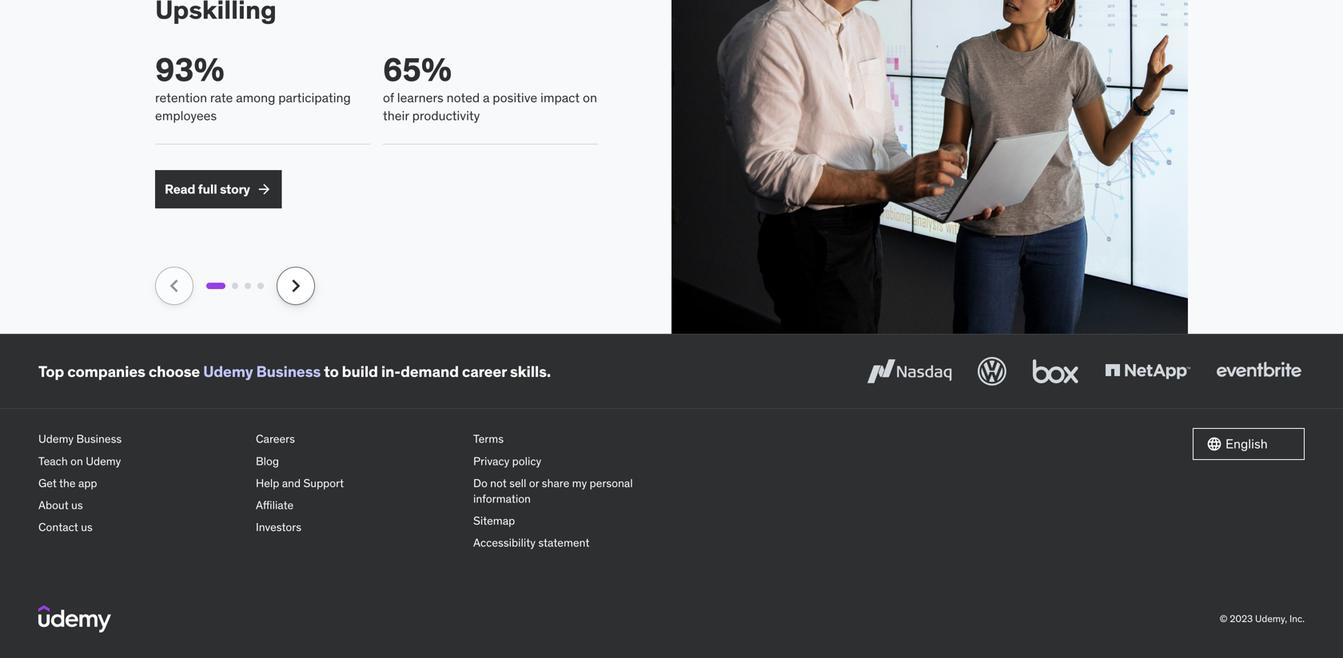 Task type: vqa. For each thing, say whether or not it's contained in the screenshot.
the bottommost udemy
yes



Task type: describe. For each thing, give the bounding box(es) containing it.
among
[[236, 89, 275, 106]]

investors
[[256, 521, 302, 535]]

on inside udemy business teach on udemy get the app about us contact us
[[70, 454, 83, 469]]

of
[[383, 89, 394, 106]]

learners
[[397, 89, 444, 106]]

netapp image
[[1102, 354, 1194, 390]]

accessibility statement link
[[473, 533, 678, 555]]

65%
[[383, 50, 452, 90]]

93%
[[155, 50, 224, 90]]

choose
[[149, 362, 200, 381]]

about us link
[[38, 495, 243, 517]]

help and support link
[[256, 473, 461, 495]]

do
[[473, 477, 488, 491]]

eventbrite image
[[1213, 354, 1305, 390]]

careers
[[256, 432, 295, 447]]

employees
[[155, 107, 217, 124]]

demand
[[401, 362, 459, 381]]

productivity
[[412, 107, 480, 124]]

privacy
[[473, 454, 510, 469]]

read full story link
[[155, 171, 282, 209]]

in-
[[381, 362, 401, 381]]

blog link
[[256, 451, 461, 473]]

statement
[[538, 536, 590, 551]]

their
[[383, 107, 409, 124]]

careers blog help and support affiliate investors
[[256, 432, 344, 535]]

2023
[[1230, 613, 1253, 626]]

get the app link
[[38, 473, 243, 495]]

policy
[[512, 454, 542, 469]]

help
[[256, 477, 279, 491]]

teach on udemy link
[[38, 451, 243, 473]]

© 2023 udemy, inc.
[[1220, 613, 1305, 626]]

my
[[572, 477, 587, 491]]

previous image
[[162, 274, 187, 299]]

do not sell or share my personal information button
[[473, 473, 678, 511]]

1 vertical spatial udemy
[[38, 432, 74, 447]]

©
[[1220, 613, 1228, 626]]

65% of learners noted a positive impact on their productivity
[[383, 50, 597, 124]]

get
[[38, 477, 57, 491]]

0 vertical spatial us
[[71, 499, 83, 513]]

contact us link
[[38, 517, 243, 539]]

build
[[342, 362, 378, 381]]

udemy business teach on udemy get the app about us contact us
[[38, 432, 122, 535]]

noted
[[447, 89, 480, 106]]

positive
[[493, 89, 538, 106]]

terms link
[[473, 429, 678, 451]]

0 vertical spatial udemy business link
[[203, 362, 321, 381]]

udemy,
[[1256, 613, 1288, 626]]

small image
[[257, 182, 272, 198]]

or
[[529, 477, 539, 491]]

impact
[[541, 89, 580, 106]]

information
[[473, 492, 531, 507]]

1 vertical spatial udemy business link
[[38, 429, 243, 451]]



Task type: locate. For each thing, give the bounding box(es) containing it.
the
[[59, 477, 76, 491]]

sitemap
[[473, 514, 515, 529]]

0 horizontal spatial udemy
[[38, 432, 74, 447]]

share
[[542, 477, 570, 491]]

2 horizontal spatial udemy
[[203, 362, 253, 381]]

udemy up teach
[[38, 432, 74, 447]]

business
[[256, 362, 321, 381], [76, 432, 122, 447]]

english
[[1226, 436, 1268, 453]]

app
[[78, 477, 97, 491]]

0 vertical spatial on
[[583, 89, 597, 106]]

box image
[[1029, 354, 1083, 390]]

business up app
[[76, 432, 122, 447]]

terms privacy policy do not sell or share my personal information sitemap accessibility statement
[[473, 432, 633, 551]]

us
[[71, 499, 83, 513], [81, 521, 93, 535]]

read full story
[[165, 181, 250, 198]]

us right about
[[71, 499, 83, 513]]

careers link
[[256, 429, 461, 451]]

udemy
[[203, 362, 253, 381], [38, 432, 74, 447], [86, 454, 121, 469]]

retention
[[155, 89, 207, 106]]

0 horizontal spatial on
[[70, 454, 83, 469]]

93% retention rate among participating employees
[[155, 50, 351, 124]]

inc.
[[1290, 613, 1305, 626]]

small image
[[1207, 437, 1223, 453]]

rate
[[210, 89, 233, 106]]

terms
[[473, 432, 504, 447]]

teach
[[38, 454, 68, 469]]

business inside udemy business teach on udemy get the app about us contact us
[[76, 432, 122, 447]]

story
[[220, 181, 250, 198]]

next image
[[283, 274, 309, 299]]

on inside 65% of learners noted a positive impact on their productivity
[[583, 89, 597, 106]]

business left the 'to'
[[256, 362, 321, 381]]

0 horizontal spatial business
[[76, 432, 122, 447]]

affiliate
[[256, 499, 294, 513]]

on
[[583, 89, 597, 106], [70, 454, 83, 469]]

support
[[303, 477, 344, 491]]

0 vertical spatial udemy
[[203, 362, 253, 381]]

accessibility
[[473, 536, 536, 551]]

investors link
[[256, 517, 461, 539]]

volkswagen image
[[975, 354, 1010, 390]]

blog
[[256, 454, 279, 469]]

full
[[198, 181, 217, 198]]

sitemap link
[[473, 511, 678, 533]]

to
[[324, 362, 339, 381]]

1 horizontal spatial udemy
[[86, 454, 121, 469]]

companies
[[67, 362, 145, 381]]

udemy up app
[[86, 454, 121, 469]]

udemy business link up 'get the app' link
[[38, 429, 243, 451]]

1 vertical spatial business
[[76, 432, 122, 447]]

a
[[483, 89, 490, 106]]

top
[[38, 362, 64, 381]]

participating
[[279, 89, 351, 106]]

sell
[[510, 477, 527, 491]]

not
[[490, 477, 507, 491]]

and
[[282, 477, 301, 491]]

affiliate link
[[256, 495, 461, 517]]

1 vertical spatial on
[[70, 454, 83, 469]]

personal
[[590, 477, 633, 491]]

udemy image
[[38, 606, 111, 633]]

contact
[[38, 521, 78, 535]]

nasdaq image
[[864, 354, 956, 390]]

1 horizontal spatial on
[[583, 89, 597, 106]]

read
[[165, 181, 195, 198]]

1 horizontal spatial business
[[256, 362, 321, 381]]

udemy business link up careers
[[203, 362, 321, 381]]

top companies choose udemy business to build in-demand career skills.
[[38, 362, 551, 381]]

1 vertical spatial us
[[81, 521, 93, 535]]

on right "impact"
[[583, 89, 597, 106]]

career
[[462, 362, 507, 381]]

us right contact
[[81, 521, 93, 535]]

0 vertical spatial business
[[256, 362, 321, 381]]

english button
[[1193, 429, 1305, 461]]

about
[[38, 499, 69, 513]]

skills.
[[510, 362, 551, 381]]

privacy policy link
[[473, 451, 678, 473]]

udemy right choose
[[203, 362, 253, 381]]

on right teach
[[70, 454, 83, 469]]

udemy business link
[[203, 362, 321, 381], [38, 429, 243, 451]]

2 vertical spatial udemy
[[86, 454, 121, 469]]



